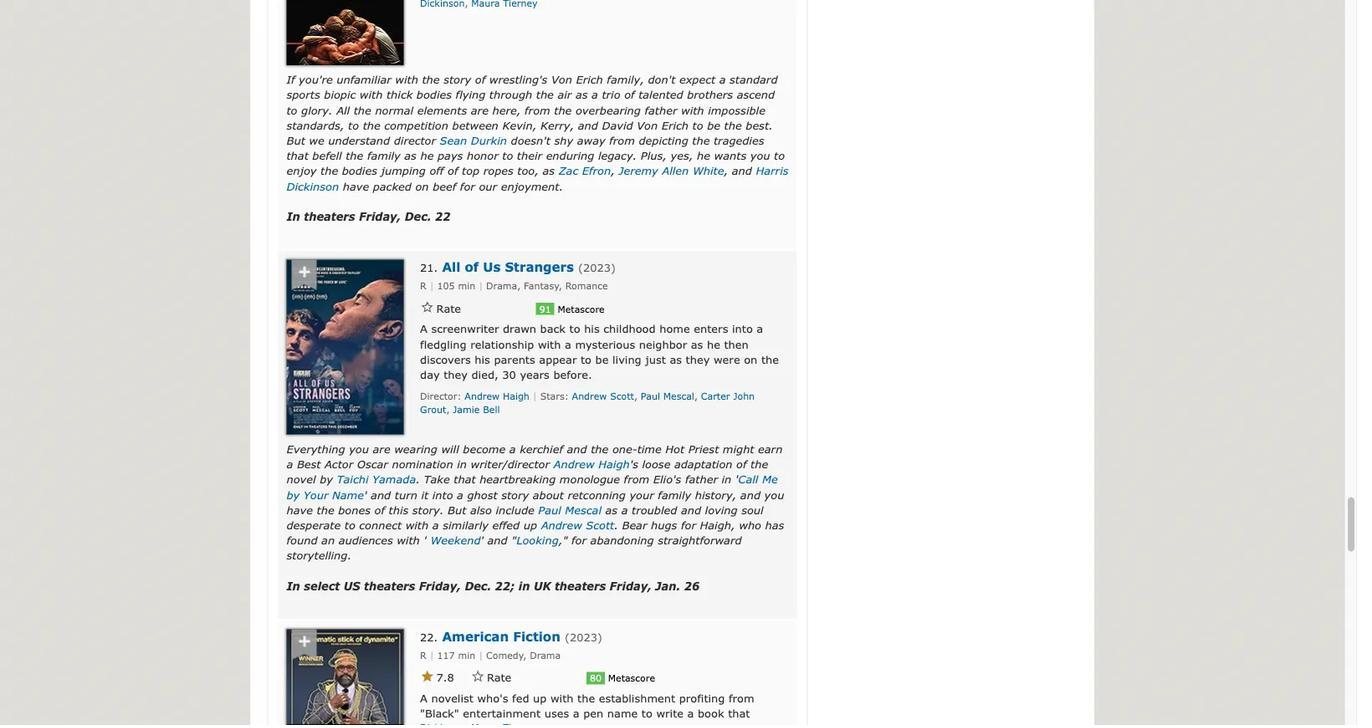 Task type: vqa. For each thing, say whether or not it's contained in the screenshot.
3rd As determined by IMDb users from the bottom of the page
no



Task type: locate. For each thing, give the bounding box(es) containing it.
be inside 91 metascore a screenwriter drawn back to his childhood home enters into a fledgling relationship with a mysterious neighbor as he then discovers his parents appear to be living just as they were on the day they died, 30 years before.
[[595, 353, 609, 366]]

up up looking link
[[524, 519, 537, 532]]

of left us
[[465, 260, 479, 275]]

might
[[723, 443, 754, 456]]

2 horizontal spatial that
[[728, 708, 750, 721]]

wants
[[714, 149, 747, 162]]

are
[[471, 104, 489, 117], [373, 443, 391, 456]]

from inside the if you're unfamiliar with the story of wrestling's von erich family, don't expect a standard sports biopic with thick bodies flying through the air as a trio of talented brothers ascend to glory. all the normal elements are here, from the overbearing father with impossible standards, to the competition between kevin, kerry, and david von erich to be the best. but we understand director
[[525, 104, 550, 117]]

monologue
[[560, 473, 620, 486]]

to down bones
[[345, 519, 355, 532]]

click to add to watchlist image
[[288, 630, 320, 662]]

efron
[[582, 165, 611, 178]]

| left stars:
[[533, 391, 537, 403]]

to up ropes
[[502, 149, 513, 162]]

2 a from the top
[[420, 692, 428, 705]]

you up oscar
[[349, 443, 369, 456]]

22;
[[495, 580, 515, 593]]

you inside 'doesn't shy away from depicting the tragedies that befell the family as he pays honor to their enduring legacy. plus, yes, he wants you to enjoy the bodies jumping off of top ropes too, as'
[[750, 149, 770, 162]]

91 metascore a screenwriter drawn back to his childhood home enters into a fledgling relationship with a mysterious neighbor as he then discovers his parents appear to be living just as they were on the day they died, 30 years before.
[[420, 304, 779, 381]]

0 vertical spatial in
[[457, 458, 467, 471]]

don't
[[648, 73, 676, 86]]

0 vertical spatial all
[[337, 104, 350, 117]]

weekend
[[430, 534, 481, 547]]

he up off
[[420, 149, 434, 162]]

rate
[[437, 302, 461, 315], [487, 672, 512, 685]]

0 horizontal spatial friday,
[[359, 210, 401, 223]]

a inside 80 metascore a novelist who's fed up with the establishment profiting from "black" entertainment uses a pen name to write a book that propels him to the heart of hypocrisy and the madness he clai
[[420, 692, 428, 705]]

for down top
[[460, 180, 475, 193]]

22. american fiction (2023) r | 117 min | comedy, drama
[[420, 629, 602, 662]]

father down 'adaptation'
[[685, 473, 718, 486]]

1 horizontal spatial that
[[454, 473, 476, 486]]

0 horizontal spatial all
[[337, 104, 350, 117]]

1 in from the top
[[287, 210, 300, 223]]

' inside . bear hugs for haigh, who has found an audiences with '
[[424, 534, 427, 547]]

0 horizontal spatial by
[[287, 489, 300, 502]]

1 vertical spatial into
[[432, 489, 453, 502]]

a left ghost
[[457, 489, 464, 502]]

, down director:
[[446, 404, 450, 416]]

are up oscar
[[373, 443, 391, 456]]

earn
[[758, 443, 783, 456]]

2 horizontal spatial in
[[722, 473, 732, 486]]

for inside . bear hugs for haigh, who has found an audiences with '
[[681, 519, 696, 532]]

0 vertical spatial mescal
[[663, 391, 695, 403]]

0 vertical spatial but
[[287, 134, 305, 147]]

and down wants
[[732, 165, 752, 178]]

1 horizontal spatial metascore
[[608, 673, 655, 685]]

1 vertical spatial they
[[444, 368, 468, 381]]

are inside everything you are wearing will become a kerchief and the one-time hot priest might earn a best actor oscar nomination in writer/director
[[373, 443, 391, 456]]

1 vertical spatial family
[[658, 489, 691, 502]]

bodies down understand
[[342, 165, 377, 178]]

a up writer/director
[[509, 443, 516, 456]]

andrew haigh link
[[465, 391, 530, 403], [554, 458, 630, 471]]

1 horizontal spatial on
[[744, 353, 758, 366]]

be
[[707, 119, 721, 132], [595, 353, 609, 366]]

for up straightforward
[[681, 519, 696, 532]]

heartbreaking
[[480, 473, 556, 486]]

0 vertical spatial family
[[367, 149, 401, 162]]

1 horizontal spatial dec.
[[465, 580, 491, 593]]

(2023) inside the 22. american fiction (2023) r | 117 min | comedy, drama
[[565, 631, 602, 644]]

understand
[[328, 134, 390, 147]]

up right fed
[[533, 692, 547, 705]]

1 horizontal spatial paul
[[641, 391, 660, 403]]

but
[[287, 134, 305, 147], [448, 504, 466, 517]]

fiction
[[513, 629, 561, 644]]

0 horizontal spatial are
[[373, 443, 391, 456]]

1 vertical spatial r
[[420, 651, 427, 662]]

and down name
[[627, 723, 647, 726]]

1 vertical spatial in
[[287, 580, 300, 593]]

1 horizontal spatial all
[[442, 260, 461, 275]]

have up desperate at the bottom of page
[[287, 504, 313, 517]]

ghost
[[467, 489, 498, 502]]

as down director
[[404, 149, 417, 162]]

jamie bell link
[[453, 404, 500, 416]]

andrew haigh link up bell
[[465, 391, 530, 403]]

living
[[613, 353, 642, 366]]

up inside as a troubled and loving soul desperate to connect with a similarly effed up
[[524, 519, 537, 532]]

1 horizontal spatial friday,
[[419, 580, 461, 593]]

you down the me
[[765, 489, 784, 502]]

mescal
[[663, 391, 695, 403], [565, 504, 602, 517]]

to inside as a troubled and loving soul desperate to connect with a similarly effed up
[[345, 519, 355, 532]]

click to add to watchlist image
[[288, 260, 320, 292]]

' down similarly
[[481, 534, 484, 547]]

0 horizontal spatial metascore
[[558, 304, 605, 315]]

taichi yamada . take that heartbreaking monologue from elio's father in '
[[337, 473, 738, 486]]

andrew haigh link for , jamie bell
[[465, 391, 530, 403]]

one-
[[612, 443, 637, 456]]

0 vertical spatial story
[[444, 73, 471, 86]]

before.
[[554, 368, 592, 381]]

bodies up the elements
[[417, 88, 452, 101]]

weekend ' and " looking
[[430, 534, 559, 547]]

0 vertical spatial rate
[[437, 302, 461, 315]]

metascore inside 91 metascore a screenwriter drawn back to his childhood home enters into a fledgling relationship with a mysterious neighbor as he then discovers his parents appear to be living just as they were on the day they died, 30 years before.
[[558, 304, 605, 315]]

1 vertical spatial up
[[533, 692, 547, 705]]

0 vertical spatial andrew haigh link
[[465, 391, 530, 403]]

sean
[[440, 134, 467, 147]]

26
[[684, 580, 700, 593]]

metascore inside 80 metascore a novelist who's fed up with the establishment profiting from "black" entertainment uses a pen name to write a book that propels him to the heart of hypocrisy and the madness he clai
[[608, 673, 655, 685]]

0 horizontal spatial be
[[595, 353, 609, 366]]

by inside call me by your name
[[287, 489, 300, 502]]

0 vertical spatial that
[[287, 149, 309, 162]]

0 horizontal spatial paul
[[538, 504, 561, 517]]

of down uses
[[557, 723, 567, 726]]

scott down living
[[610, 391, 634, 403]]

1 horizontal spatial by
[[320, 473, 333, 486]]

director
[[394, 134, 436, 147]]

0 vertical spatial into
[[732, 323, 753, 336]]

and up andrew haigh
[[567, 443, 587, 456]]

bell
[[483, 404, 500, 416]]

turn
[[395, 489, 418, 502]]

neighbor
[[639, 338, 687, 351]]

0 horizontal spatial bodies
[[342, 165, 377, 178]]

min inside 21. all of us strangers (2023) r | 105 min | drama, fantasy, romance
[[458, 281, 476, 292]]

paul down just
[[641, 391, 660, 403]]

are up "between"
[[471, 104, 489, 117]]

novel
[[287, 473, 316, 486]]

1 vertical spatial father
[[685, 473, 718, 486]]

the down your
[[317, 504, 334, 517]]

, down living
[[634, 391, 638, 403]]

1 min from the top
[[458, 281, 476, 292]]

to down the brothers
[[693, 119, 704, 132]]

shy
[[554, 134, 573, 147]]

taichi yamada link
[[337, 473, 416, 486]]

a for screenwriter
[[420, 323, 428, 336]]

loving
[[705, 504, 738, 517]]

1 vertical spatial have
[[287, 504, 313, 517]]

the inside ' and turn it into a ghost story about retconning your family history, and you have the bones of this story. but also include
[[317, 504, 334, 517]]

mescal up andrew scott
[[565, 504, 602, 517]]

1 r from the top
[[420, 281, 427, 292]]

story.
[[412, 504, 444, 517]]

of inside 's loose adaptation of the novel by
[[737, 458, 747, 471]]

connect
[[359, 519, 402, 532]]

, left "carter"
[[695, 391, 698, 403]]

0 vertical spatial dec.
[[405, 210, 431, 223]]

family up the jumping at the top
[[367, 149, 401, 162]]

writer/director
[[471, 458, 550, 471]]

dec. left 22
[[405, 210, 431, 223]]

1 vertical spatial rate
[[487, 672, 512, 685]]

and down 'history,'
[[681, 504, 701, 517]]

as down retconning in the bottom left of the page
[[605, 504, 618, 517]]

| down the american
[[479, 651, 483, 662]]

0 vertical spatial von
[[551, 73, 572, 86]]

of inside ' and turn it into a ghost story about retconning your family history, and you have the bones of this story. but also include
[[374, 504, 385, 517]]

von up the depicting
[[637, 119, 658, 132]]

they
[[686, 353, 710, 366], [444, 368, 468, 381]]

1 vertical spatial metascore
[[608, 673, 655, 685]]

with down "back"
[[538, 338, 561, 351]]

a down the story.
[[432, 519, 439, 532]]

, down wants
[[724, 165, 728, 178]]

beef
[[433, 180, 456, 193]]

1 vertical spatial a
[[420, 692, 428, 705]]

0 vertical spatial for
[[460, 180, 475, 193]]

the iron claw image
[[287, 0, 404, 66]]

write
[[656, 708, 684, 721]]

1 vertical spatial (2023)
[[565, 631, 602, 644]]

1 vertical spatial story
[[501, 489, 529, 502]]

|
[[430, 281, 434, 292], [479, 281, 483, 292], [533, 391, 537, 403], [430, 651, 434, 662], [479, 651, 483, 662]]

0 vertical spatial be
[[707, 119, 721, 132]]

the up yes,
[[692, 134, 710, 147]]

von up air
[[551, 73, 572, 86]]

friday, left jan.
[[610, 580, 652, 593]]

carter
[[701, 391, 730, 403]]

his up died, on the left bottom
[[475, 353, 490, 366]]

1 vertical spatial for
[[681, 519, 696, 532]]

,"
[[559, 534, 568, 547]]

0 vertical spatial by
[[320, 473, 333, 486]]

time
[[637, 443, 662, 456]]

to down sports
[[287, 104, 298, 117]]

elements
[[417, 104, 467, 117]]

1 horizontal spatial theaters
[[364, 580, 415, 593]]

0 vertical spatial they
[[686, 353, 710, 366]]

1 vertical spatial haigh
[[599, 458, 630, 471]]

metascore up establishment
[[608, 673, 655, 685]]

all
[[337, 104, 350, 117], [442, 260, 461, 275]]

1 vertical spatial mescal
[[565, 504, 602, 517]]

1 vertical spatial you
[[349, 443, 369, 456]]

of inside 21. all of us strangers (2023) r | 105 min | drama, fantasy, romance
[[465, 260, 479, 275]]

with up uses
[[551, 692, 574, 705]]

that inside 'doesn't shy away from depicting the tragedies that befell the family as he pays honor to their enduring legacy. plus, yes, he wants you to enjoy the bodies jumping off of top ropes too, as'
[[287, 149, 309, 162]]

from right profiting
[[729, 692, 755, 705]]

talented
[[639, 88, 683, 101]]

0 vertical spatial .
[[416, 473, 420, 486]]

0 horizontal spatial paul mescal link
[[538, 504, 602, 517]]

' down 'taichi yamada' link
[[364, 489, 367, 502]]

harris dickinson
[[287, 165, 789, 193]]

as right air
[[576, 88, 588, 101]]

of inside 80 metascore a novelist who's fed up with the establishment profiting from "black" entertainment uses a pen name to write a book that propels him to the heart of hypocrisy and the madness he clai
[[557, 723, 567, 726]]

bear
[[622, 519, 647, 532]]

zac efron link
[[559, 165, 611, 178]]

you're
[[299, 73, 333, 86]]

pays
[[438, 149, 463, 162]]

of up connect
[[374, 504, 385, 517]]

| left 105
[[430, 281, 434, 292]]

1 horizontal spatial for
[[572, 534, 587, 547]]

from
[[525, 104, 550, 117], [609, 134, 635, 147], [624, 473, 650, 486], [729, 692, 755, 705]]

to right "back"
[[570, 323, 580, 336]]

2 vertical spatial that
[[728, 708, 750, 721]]

the down understand
[[346, 149, 363, 162]]

0 vertical spatial metascore
[[558, 304, 605, 315]]

1 a from the top
[[420, 323, 428, 336]]

0 vertical spatial erich
[[576, 73, 603, 86]]

paul mescal link down just
[[641, 391, 695, 403]]

1 vertical spatial in
[[722, 473, 732, 486]]

a up "black"
[[420, 692, 428, 705]]

0 horizontal spatial dec.
[[405, 210, 431, 223]]

story inside ' and turn it into a ghost story about retconning your family history, and you have the bones of this story. but also include
[[501, 489, 529, 502]]

paul mescal link up andrew scott
[[538, 504, 602, 517]]

a up appear
[[565, 338, 571, 351]]

0 horizontal spatial father
[[645, 104, 677, 117]]

1 vertical spatial all
[[442, 260, 461, 275]]

paul
[[641, 391, 660, 403], [538, 504, 561, 517]]

0 horizontal spatial family
[[367, 149, 401, 162]]

0 vertical spatial a
[[420, 323, 428, 336]]

2 r from the top
[[420, 651, 427, 662]]

min inside the 22. american fiction (2023) r | 117 min | comedy, drama
[[458, 651, 476, 662]]

1 horizontal spatial erich
[[662, 119, 689, 132]]

a inside 91 metascore a screenwriter drawn back to his childhood home enters into a fledgling relationship with a mysterious neighbor as he then discovers his parents appear to be living just as they were on the day they died, 30 years before.
[[420, 323, 428, 336]]

biopic
[[324, 88, 356, 101]]

but up similarly
[[448, 504, 466, 517]]

(2023)
[[578, 261, 616, 274], [565, 631, 602, 644]]

up inside 80 metascore a novelist who's fed up with the establishment profiting from "black" entertainment uses a pen name to write a book that propels him to the heart of hypocrisy and the madness he clai
[[533, 692, 547, 705]]

0 vertical spatial up
[[524, 519, 537, 532]]

0 horizontal spatial have
[[287, 504, 313, 517]]

'
[[735, 473, 738, 486], [364, 489, 367, 502], [424, 534, 427, 547], [481, 534, 484, 547]]

become
[[463, 443, 506, 456]]

0 horizontal spatial andrew haigh link
[[465, 391, 530, 403]]

. up abandoning
[[614, 519, 618, 532]]

erich up the depicting
[[662, 119, 689, 132]]

by up your
[[320, 473, 333, 486]]

discovers
[[420, 353, 471, 366]]

family down elio's
[[658, 489, 691, 502]]

all down biopic
[[337, 104, 350, 117]]

friday, down the weekend
[[419, 580, 461, 593]]

1 vertical spatial on
[[744, 353, 758, 366]]

drawn
[[503, 323, 536, 336]]

r inside the 22. american fiction (2023) r | 117 min | comedy, drama
[[420, 651, 427, 662]]

he right the madness
[[725, 723, 738, 726]]

of down family,
[[624, 88, 635, 101]]

in left the 'select'
[[287, 580, 300, 593]]

and up away
[[578, 119, 598, 132]]

0 vertical spatial r
[[420, 281, 427, 292]]

erich
[[576, 73, 603, 86], [662, 119, 689, 132]]

2 min from the top
[[458, 651, 476, 662]]

include
[[496, 504, 535, 517]]

1 vertical spatial von
[[637, 119, 658, 132]]

r down 21.
[[420, 281, 427, 292]]

american
[[442, 629, 509, 644]]

sports
[[287, 88, 320, 101]]

| left 117
[[430, 651, 434, 662]]

straightforward
[[658, 534, 742, 547]]

0 horizontal spatial for
[[460, 180, 475, 193]]

away
[[577, 134, 606, 147]]

all up 105
[[442, 260, 461, 275]]

kerry,
[[541, 119, 574, 132]]

that
[[287, 149, 309, 162], [454, 473, 476, 486], [728, 708, 750, 721]]

80
[[590, 673, 602, 685]]

2 vertical spatial for
[[572, 534, 587, 547]]

0 horizontal spatial erich
[[576, 73, 603, 86]]

erich up trio at the top of page
[[576, 73, 603, 86]]

into up the then
[[732, 323, 753, 336]]

1 vertical spatial .
[[614, 519, 618, 532]]

r down 22. at bottom
[[420, 651, 427, 662]]

on left beef
[[415, 180, 429, 193]]

story up include
[[501, 489, 529, 502]]

your
[[304, 489, 328, 502]]

1 horizontal spatial into
[[732, 323, 753, 336]]

0 vertical spatial are
[[471, 104, 489, 117]]

retconning
[[568, 489, 626, 502]]

on inside 91 metascore a screenwriter drawn back to his childhood home enters into a fledgling relationship with a mysterious neighbor as he then discovers his parents appear to be living just as they were on the day they died, 30 years before.
[[744, 353, 758, 366]]

competition
[[384, 119, 449, 132]]

are inside the if you're unfamiliar with the story of wrestling's von erich family, don't expect a standard sports biopic with thick bodies flying through the air as a trio of talented brothers ascend to glory. all the normal elements are here, from the overbearing father with impossible standards, to the competition between kevin, kerry, and david von erich to be the best. but we understand director
[[471, 104, 489, 117]]

have inside ' and turn it into a ghost story about retconning your family history, and you have the bones of this story. but also include
[[287, 504, 313, 517]]

childhood
[[604, 323, 656, 336]]

a left pen
[[573, 708, 580, 721]]

2 horizontal spatial for
[[681, 519, 696, 532]]

a up 'bear'
[[622, 504, 628, 517]]

andrew scott
[[541, 519, 614, 532]]

0 horizontal spatial but
[[287, 134, 305, 147]]

1 horizontal spatial andrew haigh link
[[554, 458, 630, 471]]

scott
[[610, 391, 634, 403], [586, 519, 614, 532]]

and inside everything you are wearing will become a kerchief and the one-time hot priest might earn a best actor oscar nomination in writer/director
[[567, 443, 587, 456]]

fed
[[512, 692, 529, 705]]

haigh,
[[700, 519, 735, 532]]

a for novelist
[[420, 692, 428, 705]]

1 vertical spatial his
[[475, 353, 490, 366]]

1 horizontal spatial have
[[343, 180, 369, 193]]

be down impossible
[[707, 119, 721, 132]]

priest
[[688, 443, 719, 456]]

in theaters friday, dec. 22
[[287, 210, 451, 223]]

and left "
[[488, 534, 508, 547]]

2 vertical spatial in
[[519, 580, 530, 593]]

0 horizontal spatial that
[[287, 149, 309, 162]]

0 vertical spatial bodies
[[417, 88, 452, 101]]

that up enjoy
[[287, 149, 309, 162]]

the up andrew haigh
[[591, 443, 609, 456]]

in down dickinson
[[287, 210, 300, 223]]

on down the then
[[744, 353, 758, 366]]

(2023) up romance
[[578, 261, 616, 274]]

with inside 91 metascore a screenwriter drawn back to his childhood home enters into a fledgling relationship with a mysterious neighbor as he then discovers his parents appear to be living just as they were on the day they died, 30 years before.
[[538, 338, 561, 351]]

1 vertical spatial by
[[287, 489, 300, 502]]

0 horizontal spatial in
[[457, 458, 467, 471]]

2 in from the top
[[287, 580, 300, 593]]

0 horizontal spatial mescal
[[565, 504, 602, 517]]



Task type: describe. For each thing, give the bounding box(es) containing it.
of inside 'doesn't shy away from depicting the tragedies that befell the family as he pays honor to their enduring legacy. plus, yes, he wants you to enjoy the bodies jumping off of top ropes too, as'
[[448, 165, 458, 178]]

with inside 80 metascore a novelist who's fed up with the establishment profiting from "black" entertainment uses a pen name to write a book that propels him to the heart of hypocrisy and the madness he clai
[[551, 692, 574, 705]]

from down 's
[[624, 473, 650, 486]]

jeremy allen white link
[[619, 165, 724, 178]]

then
[[724, 338, 749, 351]]

from inside 'doesn't shy away from depicting the tragedies that befell the family as he pays honor to their enduring legacy. plus, yes, he wants you to enjoy the bodies jumping off of top ropes too, as'
[[609, 134, 635, 147]]

to down establishment
[[642, 708, 653, 721]]

zac
[[559, 165, 578, 178]]

actor
[[325, 458, 353, 471]]

expect
[[679, 73, 716, 86]]

hugs
[[651, 519, 677, 532]]

' up 'history,'
[[735, 473, 738, 486]]

1 vertical spatial scott
[[586, 519, 614, 532]]

bodies inside the if you're unfamiliar with the story of wrestling's von erich family, don't expect a standard sports biopic with thick bodies flying through the air as a trio of talented brothers ascend to glory. all the normal elements are here, from the overbearing father with impossible standards, to the competition between kevin, kerry, and david von erich to be the best. but we understand director
[[417, 88, 452, 101]]

bodies inside 'doesn't shy away from depicting the tragedies that befell the family as he pays honor to their enduring legacy. plus, yes, he wants you to enjoy the bodies jumping off of top ropes too, as'
[[342, 165, 377, 178]]

paul mescal
[[538, 504, 602, 517]]

1 vertical spatial paul
[[538, 504, 561, 517]]

with inside as a troubled and loving soul desperate to connect with a similarly effed up
[[406, 519, 429, 532]]

in inside everything you are wearing will become a kerchief and the one-time hot priest might earn a best actor oscar nomination in writer/director
[[457, 458, 467, 471]]

family inside ' and turn it into a ghost story about retconning your family history, and you have the bones of this story. but also include
[[658, 489, 691, 502]]

call
[[738, 473, 759, 486]]

1 vertical spatial paul mescal link
[[538, 504, 602, 517]]

andrew up monologue
[[554, 458, 595, 471]]

1 vertical spatial that
[[454, 473, 476, 486]]

flying
[[456, 88, 486, 101]]

the inside 's loose adaptation of the novel by
[[751, 458, 768, 471]]

as down neighbor
[[670, 353, 682, 366]]

our
[[479, 180, 497, 193]]

an
[[321, 534, 335, 547]]

yamada
[[372, 473, 416, 486]]

0 vertical spatial have
[[343, 180, 369, 193]]

father inside the if you're unfamiliar with the story of wrestling's von erich family, don't expect a standard sports biopic with thick bodies flying through the air as a trio of talented brothers ascend to glory. all the normal elements are here, from the overbearing father with impossible standards, to the competition between kevin, kerry, and david von erich to be the best. but we understand director
[[645, 104, 677, 117]]

0 vertical spatial andrew scott link
[[572, 391, 634, 403]]

day
[[420, 368, 440, 381]]

oscar
[[357, 458, 388, 471]]

through
[[489, 88, 532, 101]]

novelist
[[431, 692, 474, 705]]

by inside 's loose adaptation of the novel by
[[320, 473, 333, 486]]

the down biopic
[[354, 104, 371, 117]]

a up novel
[[287, 458, 293, 471]]

in for in select us theaters friday, dec. 22; in uk theaters friday, jan. 26
[[287, 580, 300, 593]]

me
[[762, 473, 778, 486]]

1 horizontal spatial father
[[685, 473, 718, 486]]

john
[[733, 391, 755, 403]]

to down entertainment
[[488, 723, 499, 726]]

from inside 80 metascore a novelist who's fed up with the establishment profiting from "black" entertainment uses a pen name to write a book that propels him to the heart of hypocrisy and the madness he clai
[[729, 692, 755, 705]]

the down impossible
[[724, 119, 742, 132]]

who's
[[477, 692, 508, 705]]

drama
[[530, 651, 561, 662]]

hot
[[666, 443, 685, 456]]

us
[[483, 260, 501, 275]]

home
[[660, 323, 690, 336]]

the down write
[[651, 723, 669, 726]]

all inside the if you're unfamiliar with the story of wrestling's von erich family, don't expect a standard sports biopic with thick bodies flying through the air as a trio of talented brothers ascend to glory. all the normal elements are here, from the overbearing father with impossible standards, to the competition between kevin, kerry, and david von erich to be the best. but we understand director
[[337, 104, 350, 117]]

91
[[539, 304, 551, 315]]

0 horizontal spatial rate
[[437, 302, 461, 315]]

in select us theaters friday, dec. 22; in uk theaters friday, jan. 26
[[287, 580, 700, 593]]

strangers
[[505, 260, 574, 275]]

but inside the if you're unfamiliar with the story of wrestling's von erich family, don't expect a standard sports biopic with thick bodies flying through the air as a trio of talented brothers ascend to glory. all the normal elements are here, from the overbearing father with impossible standards, to the competition between kevin, kerry, and david von erich to be the best. but we understand director
[[287, 134, 305, 147]]

and up soul
[[741, 489, 761, 502]]

also
[[470, 504, 492, 517]]

the up understand
[[363, 119, 381, 132]]

adaptation
[[674, 458, 733, 471]]

the inside everything you are wearing will become a kerchief and the one-time hot priest might earn a best actor oscar nomination in writer/director
[[591, 443, 609, 456]]

mysterious
[[575, 338, 635, 351]]

top
[[462, 165, 480, 178]]

normal
[[375, 104, 413, 117]]

0 horizontal spatial they
[[444, 368, 468, 381]]

similarly
[[443, 519, 489, 532]]

0 vertical spatial paul
[[641, 391, 660, 403]]

profiting
[[679, 692, 725, 705]]

as down enters
[[691, 338, 703, 351]]

but inside ' and turn it into a ghost story about retconning your family history, and you have the bones of this story. but also include
[[448, 504, 466, 517]]

kevin,
[[502, 119, 537, 132]]

with down unfamiliar
[[360, 88, 383, 101]]

relationship
[[470, 338, 534, 351]]

22.
[[420, 631, 438, 644]]

into inside 91 metascore a screenwriter drawn back to his childhood home enters into a fledgling relationship with a mysterious neighbor as he then discovers his parents appear to be living just as they were on the day they died, 30 years before.
[[732, 323, 753, 336]]

the inside 91 metascore a screenwriter drawn back to his childhood home enters into a fledgling relationship with a mysterious neighbor as he then discovers his parents appear to be living just as they were on the day they died, 30 years before.
[[761, 353, 779, 366]]

elio's
[[653, 473, 682, 486]]

that inside 80 metascore a novelist who's fed up with the establishment profiting from "black" entertainment uses a pen name to write a book that propels him to the heart of hypocrisy and the madness he clai
[[728, 708, 750, 721]]

bones
[[338, 504, 371, 517]]

of up flying
[[475, 73, 486, 86]]

you inside ' and turn it into a ghost story about retconning your family history, and you have the bones of this story. but also include
[[765, 489, 784, 502]]

metascore for mysterious
[[558, 304, 605, 315]]

0 vertical spatial scott
[[610, 391, 634, 403]]

died,
[[472, 368, 499, 381]]

1 horizontal spatial rate
[[487, 672, 512, 685]]

loose
[[642, 458, 671, 471]]

| left drama,
[[479, 281, 483, 292]]

enters
[[694, 323, 728, 336]]

' and turn it into a ghost story about retconning your family history, and you have the bones of this story. but also include
[[287, 489, 784, 517]]

andrew down before.
[[572, 391, 607, 403]]

history,
[[695, 489, 737, 502]]

the up the elements
[[422, 73, 440, 86]]

and inside as a troubled and loving soul desperate to connect with a similarly effed up
[[681, 504, 701, 517]]

a up the brothers
[[719, 73, 726, 86]]

ascend
[[737, 88, 775, 101]]

be inside the if you're unfamiliar with the story of wrestling's von erich family, don't expect a standard sports biopic with thick bodies flying through the air as a trio of talented brothers ascend to glory. all the normal elements are here, from the overbearing father with impossible standards, to the competition between kevin, kerry, and david von erich to be the best. but we understand director
[[707, 119, 721, 132]]

weekend link
[[430, 534, 481, 547]]

best
[[297, 458, 321, 471]]

in for in theaters friday, dec. 22
[[287, 210, 300, 223]]

2 horizontal spatial friday,
[[610, 580, 652, 593]]

zac efron , jeremy allen white , and
[[559, 165, 756, 178]]

the up pen
[[577, 692, 595, 705]]

andrew haigh link for ' and "
[[554, 458, 630, 471]]

into inside ' and turn it into a ghost story about retconning your family history, and you have the bones of this story. but also include
[[432, 489, 453, 502]]

1 horizontal spatial paul mescal link
[[641, 391, 695, 403]]

as inside as a troubled and loving soul desperate to connect with a similarly effed up
[[605, 504, 618, 517]]

andrew up ","" at the left
[[541, 519, 582, 532]]

harris dickinson link
[[287, 165, 789, 193]]

the left air
[[536, 88, 554, 101]]

1 horizontal spatial his
[[584, 323, 600, 336]]

their
[[517, 149, 542, 162]]

everything
[[287, 443, 345, 456]]

taichi
[[337, 473, 369, 486]]

and inside 80 metascore a novelist who's fed up with the establishment profiting from "black" entertainment uses a pen name to write a book that propels him to the heart of hypocrisy and the madness he clai
[[627, 723, 647, 726]]

1 vertical spatial andrew scott link
[[541, 519, 614, 532]]

metascore for name
[[608, 673, 655, 685]]

(2023) inside 21. all of us strangers (2023) r | 105 min | drama, fantasy, romance
[[578, 261, 616, 274]]

1 horizontal spatial haigh
[[599, 458, 630, 471]]

, down legacy.
[[611, 165, 615, 178]]

pen
[[583, 708, 604, 721]]

1 horizontal spatial mescal
[[663, 391, 695, 403]]

him
[[464, 723, 484, 726]]

a inside ' and turn it into a ghost story about retconning your family history, and you have the bones of this story. but also include
[[457, 489, 464, 502]]

best.
[[746, 119, 773, 132]]

the down air
[[554, 104, 572, 117]]

the down entertainment
[[503, 723, 521, 726]]

fledgling
[[420, 338, 467, 351]]

0 horizontal spatial theaters
[[304, 210, 355, 223]]

to up harris
[[774, 149, 785, 162]]

family,
[[607, 73, 644, 86]]

white
[[693, 165, 724, 178]]

all inside 21. all of us strangers (2023) r | 105 min | drama, fantasy, romance
[[442, 260, 461, 275]]

as inside the if you're unfamiliar with the story of wrestling's von erich family, don't expect a standard sports biopic with thick bodies flying through the air as a trio of talented brothers ascend to glory. all the normal elements are here, from the overbearing father with impossible standards, to the competition between kevin, kerry, and david von erich to be the best. but we understand director
[[576, 88, 588, 101]]

the down befell
[[321, 165, 338, 178]]

with inside . bear hugs for haigh, who has found an audiences with '
[[397, 534, 420, 547]]

fantasy,
[[524, 281, 562, 292]]

he inside 91 metascore a screenwriter drawn back to his childhood home enters into a fledgling relationship with a mysterious neighbor as he then discovers his parents appear to be living just as they were on the day they died, 30 years before.
[[707, 338, 720, 351]]

romance
[[565, 281, 608, 292]]

' inside ' and turn it into a ghost story about retconning your family history, and you have the bones of this story. but also include
[[364, 489, 367, 502]]

1 horizontal spatial von
[[637, 119, 658, 132]]

madness
[[673, 723, 721, 726]]

and inside the if you're unfamiliar with the story of wrestling's von erich family, don't expect a standard sports biopic with thick bodies flying through the air as a trio of talented brothers ascend to glory. all the normal elements are here, from the overbearing father with impossible standards, to the competition between kevin, kerry, and david von erich to be the best. but we understand director
[[578, 119, 598, 132]]

as left zac
[[543, 165, 555, 178]]

r inside 21. all of us strangers (2023) r | 105 min | drama, fantasy, romance
[[420, 281, 427, 292]]

all of us strangers image
[[287, 260, 404, 435]]

were
[[714, 353, 740, 366]]

and down 'taichi yamada' link
[[371, 489, 391, 502]]

to up before.
[[581, 353, 592, 366]]

uses
[[545, 708, 569, 721]]

. inside . bear hugs for haigh, who has found an audiences with '
[[614, 519, 618, 532]]

a up the madness
[[688, 708, 694, 721]]

andrew up jamie bell link
[[465, 391, 500, 403]]

appear
[[539, 353, 577, 366]]

andrew haigh
[[554, 458, 630, 471]]

establishment
[[599, 692, 675, 705]]

everything you are wearing will become a kerchief and the one-time hot priest might earn a best actor oscar nomination in writer/director
[[287, 443, 783, 471]]

80 metascore a novelist who's fed up with the establishment profiting from "black" entertainment uses a pen name to write a book that propels him to the heart of hypocrisy and the madness he clai
[[420, 673, 777, 726]]

0 vertical spatial on
[[415, 180, 429, 193]]

family inside 'doesn't shy away from depicting the tragedies that befell the family as he pays honor to their enduring legacy. plus, yes, he wants you to enjoy the bodies jumping off of top ropes too, as'
[[367, 149, 401, 162]]

a right enters
[[757, 323, 763, 336]]

story inside the if you're unfamiliar with the story of wrestling's von erich family, don't expect a standard sports biopic with thick bodies flying through the air as a trio of talented brothers ascend to glory. all the normal elements are here, from the overbearing father with impossible standards, to the competition between kevin, kerry, and david von erich to be the best. but we understand director
[[444, 73, 471, 86]]

a left trio at the top of page
[[592, 88, 598, 101]]

kerchief
[[520, 443, 563, 456]]

select
[[304, 580, 340, 593]]

drama,
[[486, 281, 521, 292]]

all of us strangers link
[[442, 260, 574, 275]]

looking
[[517, 534, 559, 547]]

your
[[630, 489, 654, 502]]

2 horizontal spatial theaters
[[555, 580, 606, 593]]

with down the brothers
[[681, 104, 704, 117]]

sean durkin link
[[440, 134, 507, 147]]

0 vertical spatial haigh
[[503, 391, 530, 403]]

has
[[765, 519, 784, 532]]

he up white
[[697, 149, 711, 162]]

he inside 80 metascore a novelist who's fed up with the establishment profiting from "black" entertainment uses a pen name to write a book that propels him to the heart of hypocrisy and the madness he clai
[[725, 723, 738, 726]]

allen
[[662, 165, 689, 178]]

heart
[[524, 723, 553, 726]]

it
[[421, 489, 429, 502]]

with up thick
[[395, 73, 418, 86]]

for inside ," for abandoning straightforward storytelling.
[[572, 534, 587, 547]]

propels
[[420, 723, 460, 726]]

american fiction image
[[287, 630, 404, 726]]

to up understand
[[348, 119, 359, 132]]

1 horizontal spatial they
[[686, 353, 710, 366]]

carter john grout
[[420, 391, 755, 416]]

you inside everything you are wearing will become a kerchief and the one-time hot priest might earn a best actor oscar nomination in writer/director
[[349, 443, 369, 456]]

jumping
[[381, 165, 426, 178]]

looking link
[[517, 534, 559, 547]]



